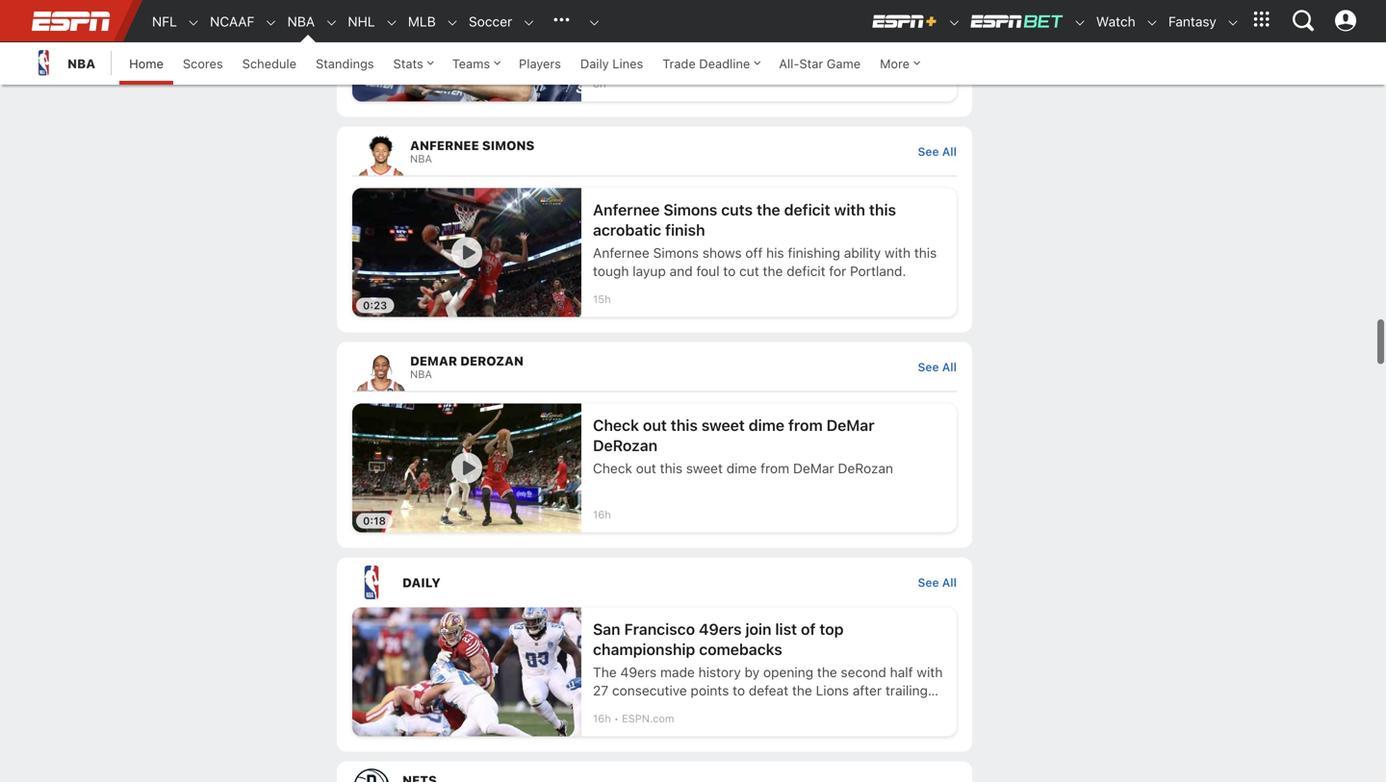 Task type: describe. For each thing, give the bounding box(es) containing it.
of inside ricky rubio to train with barcelona post-mental health break after retiring from the nba earlier in january, ricky rubio announced he will begin training with barcelona tuesday as he enters the final phase of his mental health recovery.
[[823, 66, 836, 82]]

2 vertical spatial demar
[[793, 460, 834, 476]]

portland.
[[850, 263, 906, 279]]

daily link
[[337, 558, 918, 608]]

tuesday
[[593, 66, 645, 82]]

derozan inside demar derozan nba
[[460, 353, 524, 368]]

demar inside demar derozan nba
[[410, 353, 457, 368]]

ricky rubio to train with barcelona post-mental health break after retiring from the nba earlier in january, ricky rubio announced he will begin training with barcelona tuesday as he enters the final phase of his mental health recovery.
[[593, 0, 945, 100]]

with down january, at the top of the page
[[836, 47, 862, 63]]

as
[[648, 66, 663, 82]]

the right cuts
[[757, 200, 780, 219]]

january,
[[820, 29, 872, 45]]

post-
[[849, 0, 889, 3]]

fantasy link
[[1159, 1, 1216, 42]]

nba image
[[29, 48, 58, 77]]

all-star game link
[[769, 42, 870, 85]]

ncaaf
[[210, 13, 254, 29]]

the down will
[[728, 66, 748, 82]]

tough
[[593, 263, 629, 279]]

soccer
[[469, 13, 512, 29]]

1 vertical spatial sweet
[[686, 460, 723, 476]]

training
[[786, 47, 833, 63]]

3 see from the top
[[918, 576, 939, 589]]

more
[[880, 56, 910, 71]]

2 vertical spatial simons
[[653, 245, 699, 261]]

list
[[775, 620, 797, 638]]

acrobatic
[[593, 221, 661, 239]]

daily lines
[[580, 56, 643, 71]]

0 horizontal spatial ricky
[[593, 0, 633, 3]]

check out this sweet dime from demar derozan check out this sweet dime from demar derozan
[[593, 416, 893, 476]]

finishing
[[788, 245, 840, 261]]

retiring
[[627, 29, 671, 45]]

0 horizontal spatial rubio
[[593, 47, 628, 63]]

nfl link
[[142, 1, 177, 42]]

deadline
[[699, 56, 750, 71]]

to inside ricky rubio to train with barcelona post-mental health break after retiring from the nba earlier in january, ricky rubio announced he will begin training with barcelona tuesday as he enters the final phase of his mental health recovery.
[[682, 0, 697, 3]]

home link
[[119, 42, 173, 85]]

game
[[827, 56, 861, 71]]

see for demar
[[918, 360, 939, 374]]

cut
[[739, 263, 759, 279]]

with up 'ability'
[[834, 200, 865, 219]]

1 vertical spatial demar
[[827, 416, 875, 434]]

announced
[[632, 47, 701, 63]]

1 vertical spatial from
[[788, 416, 823, 434]]

standings link
[[306, 42, 384, 85]]

break
[[642, 5, 684, 23]]

0:23
[[363, 299, 387, 312]]

1 horizontal spatial barcelona
[[866, 47, 928, 63]]

trade deadline
[[662, 56, 750, 71]]

0 horizontal spatial he
[[666, 66, 682, 82]]

daily
[[580, 56, 609, 71]]

anfernee for anfernee simons cuts the deficit with this acrobatic finish
[[593, 200, 660, 219]]

nba inside ricky rubio to train with barcelona post-mental health break after retiring from the nba earlier in january, ricky rubio announced he will begin training with barcelona tuesday as he enters the final phase of his mental health recovery.
[[731, 29, 759, 45]]

teams link
[[443, 42, 509, 85]]

2 horizontal spatial derozan
[[838, 460, 893, 476]]

home
[[129, 56, 164, 71]]

players
[[519, 56, 561, 71]]

8h
[[593, 77, 606, 90]]

see all link for check out this sweet dime from demar derozan
[[918, 360, 957, 374]]

49ers
[[699, 620, 742, 638]]

watch
[[1096, 13, 1135, 29]]

see all for this
[[918, 145, 957, 158]]

comebacks
[[699, 640, 782, 659]]

nba inside demar derozan nba
[[410, 368, 432, 380]]

shows
[[702, 245, 742, 261]]

1 horizontal spatial he
[[705, 47, 720, 63]]

all-
[[779, 56, 799, 71]]

2 16h from the top
[[593, 713, 611, 725]]

more link
[[870, 42, 929, 85]]

see all link for anfernee simons cuts the deficit with this acrobatic finish
[[918, 145, 957, 158]]

san francisco 49ers join list of top championship comebacks
[[593, 620, 844, 659]]

anfernee simons nba
[[410, 138, 535, 165]]

daily lines link
[[571, 42, 653, 85]]

francisco
[[624, 620, 695, 638]]

begin
[[747, 47, 782, 63]]

off
[[745, 245, 763, 261]]

nhl
[[348, 13, 375, 29]]

layup
[[633, 263, 666, 279]]

15h
[[593, 293, 611, 305]]

recovery.
[[593, 84, 650, 100]]

1 16h from the top
[[593, 508, 611, 521]]

2 vertical spatial from
[[761, 460, 789, 476]]

soccer link
[[459, 1, 512, 42]]

to inside anfernee simons cuts the deficit with this acrobatic finish anfernee simons shows off his finishing ability with this tough layup and foul to cut the deficit for portland.
[[723, 263, 736, 279]]

schedule
[[242, 56, 296, 71]]



Task type: locate. For each thing, give the bounding box(es) containing it.
anfernee down teams on the top left of the page
[[410, 138, 479, 152]]

championship
[[593, 640, 695, 659]]

from
[[675, 29, 704, 45], [788, 416, 823, 434], [761, 460, 789, 476]]

1 horizontal spatial of
[[823, 66, 836, 82]]

0 vertical spatial health
[[593, 5, 638, 23]]

the
[[708, 29, 728, 45], [728, 66, 748, 82], [757, 200, 780, 219], [763, 263, 783, 279]]

watch link
[[1087, 1, 1135, 42]]

simons inside anfernee simons nba
[[482, 138, 535, 152]]

see all for demar
[[918, 360, 957, 374]]

he right "as"
[[666, 66, 682, 82]]

0 vertical spatial barcelona
[[773, 0, 846, 3]]

top
[[819, 620, 844, 638]]

0 vertical spatial mental
[[889, 0, 939, 3]]

0 vertical spatial see
[[918, 145, 939, 158]]

1 all from the top
[[942, 145, 957, 158]]

trade deadline link
[[653, 42, 769, 85]]

0 vertical spatial check
[[593, 416, 639, 434]]

in
[[805, 29, 816, 45]]

0 horizontal spatial to
[[682, 0, 697, 3]]

barcelona up in
[[773, 0, 846, 3]]

ricky up after
[[593, 0, 633, 3]]

3 see all from the top
[[918, 576, 957, 589]]

2 all from the top
[[942, 360, 957, 374]]

will
[[724, 47, 744, 63]]

1 vertical spatial deficit
[[787, 263, 825, 279]]

1 horizontal spatial ricky
[[875, 29, 909, 45]]

derozan
[[460, 353, 524, 368], [593, 436, 658, 455], [838, 460, 893, 476]]

schedule link
[[233, 42, 306, 85]]

stats
[[393, 56, 423, 71]]

and
[[669, 263, 693, 279]]

he up 'enters' at the top
[[705, 47, 720, 63]]

with
[[738, 0, 769, 3], [836, 47, 862, 63], [834, 200, 865, 219], [885, 245, 911, 261]]

1 vertical spatial check
[[593, 460, 632, 476]]

anfernee for anfernee simons
[[410, 138, 479, 152]]

see for this
[[918, 145, 939, 158]]

with up portland.
[[885, 245, 911, 261]]

16h left espn.com
[[593, 713, 611, 725]]

rubio down after
[[593, 47, 628, 63]]

simons up finish
[[664, 200, 717, 219]]

after
[[593, 29, 624, 45]]

1 vertical spatial out
[[636, 460, 656, 476]]

join
[[745, 620, 771, 638]]

1 see all link from the top
[[918, 145, 957, 158]]

0 vertical spatial rubio
[[637, 0, 678, 3]]

dime
[[749, 416, 785, 434], [726, 460, 757, 476]]

nba link up schedule
[[278, 1, 315, 42]]

0 vertical spatial dime
[[749, 416, 785, 434]]

1 vertical spatial to
[[723, 263, 736, 279]]

nba
[[287, 13, 315, 29], [731, 29, 759, 45], [67, 56, 95, 71], [410, 152, 432, 165], [410, 368, 432, 380]]

0 horizontal spatial of
[[801, 620, 816, 638]]

simons down players
[[482, 138, 535, 152]]

0 vertical spatial his
[[839, 66, 857, 82]]

ricky
[[593, 0, 633, 3], [875, 29, 909, 45]]

16h
[[593, 508, 611, 521], [593, 713, 611, 725]]

0 vertical spatial anfernee
[[410, 138, 479, 152]]

mlb
[[408, 13, 436, 29]]

0 vertical spatial derozan
[[460, 353, 524, 368]]

health right game at the right
[[907, 66, 945, 82]]

foul
[[696, 263, 720, 279]]

see all
[[918, 145, 957, 158], [918, 360, 957, 374], [918, 576, 957, 589]]

daily
[[402, 575, 441, 590]]

simons
[[482, 138, 535, 152], [664, 200, 717, 219], [653, 245, 699, 261]]

to
[[682, 0, 697, 3], [723, 263, 736, 279]]

all
[[942, 145, 957, 158], [942, 360, 957, 374], [942, 576, 957, 589]]

train
[[701, 0, 734, 3]]

check
[[593, 416, 639, 434], [593, 460, 632, 476]]

0 vertical spatial ricky
[[593, 0, 633, 3]]

anfernee inside anfernee simons nba
[[410, 138, 479, 152]]

1 vertical spatial see
[[918, 360, 939, 374]]

anfernee up acrobatic
[[593, 200, 660, 219]]

enters
[[685, 66, 725, 82]]

2 vertical spatial all
[[942, 576, 957, 589]]

1 vertical spatial dime
[[726, 460, 757, 476]]

0 vertical spatial see all link
[[918, 145, 957, 158]]

0 horizontal spatial nba link
[[29, 42, 95, 85]]

1 vertical spatial health
[[907, 66, 945, 82]]

0 horizontal spatial his
[[766, 245, 784, 261]]

1 vertical spatial his
[[766, 245, 784, 261]]

his
[[839, 66, 857, 82], [766, 245, 784, 261]]

2 vertical spatial see all
[[918, 576, 957, 589]]

1 vertical spatial 16h
[[593, 713, 611, 725]]

0 horizontal spatial derozan
[[460, 353, 524, 368]]

0 vertical spatial of
[[823, 66, 836, 82]]

mental right game at the right
[[861, 66, 903, 82]]

2 vertical spatial see all link
[[918, 576, 957, 589]]

for
[[829, 263, 846, 279]]

simons for cuts
[[664, 200, 717, 219]]

1 vertical spatial anfernee
[[593, 200, 660, 219]]

standings
[[316, 56, 374, 71]]

star
[[799, 56, 823, 71]]

0 vertical spatial 16h
[[593, 508, 611, 521]]

of right list
[[801, 620, 816, 638]]

1 horizontal spatial derozan
[[593, 436, 658, 455]]

espn.com
[[622, 713, 674, 725]]

1 vertical spatial see all link
[[918, 360, 957, 374]]

nba link
[[278, 1, 315, 42], [29, 42, 95, 85]]

all for anfernee simons cuts the deficit with this acrobatic finish
[[942, 145, 957, 158]]

0 vertical spatial deficit
[[784, 200, 830, 219]]

players link
[[509, 42, 571, 85]]

of inside san francisco 49ers join list of top championship comebacks
[[801, 620, 816, 638]]

his right the off
[[766, 245, 784, 261]]

0 vertical spatial see all
[[918, 145, 957, 158]]

anfernee up tough
[[593, 245, 649, 261]]

health
[[593, 5, 638, 23], [907, 66, 945, 82]]

scores
[[183, 56, 223, 71]]

1 vertical spatial simons
[[664, 200, 717, 219]]

deficit down finishing
[[787, 263, 825, 279]]

1 vertical spatial barcelona
[[866, 47, 928, 63]]

0 horizontal spatial health
[[593, 5, 638, 23]]

with right train
[[738, 0, 769, 3]]

simons up "and"
[[653, 245, 699, 261]]

2 see all from the top
[[918, 360, 957, 374]]

0 vertical spatial all
[[942, 145, 957, 158]]

0 vertical spatial from
[[675, 29, 704, 45]]

phase
[[782, 66, 819, 82]]

0 vertical spatial he
[[705, 47, 720, 63]]

16h up daily link
[[593, 508, 611, 521]]

stats link
[[384, 42, 443, 85]]

1 vertical spatial derozan
[[593, 436, 658, 455]]

1 vertical spatial mental
[[861, 66, 903, 82]]

2 see all link from the top
[[918, 360, 957, 374]]

rubio up break
[[637, 0, 678, 3]]

health up after
[[593, 5, 638, 23]]

1 horizontal spatial his
[[839, 66, 857, 82]]

cuts
[[721, 200, 753, 219]]

all for check out this sweet dime from demar derozan
[[942, 360, 957, 374]]

ability
[[844, 245, 881, 261]]

from inside ricky rubio to train with barcelona post-mental health break after retiring from the nba earlier in january, ricky rubio announced he will begin training with barcelona tuesday as he enters the final phase of his mental health recovery.
[[675, 29, 704, 45]]

0 vertical spatial to
[[682, 0, 697, 3]]

0 vertical spatial sweet
[[701, 416, 745, 434]]

nhl link
[[338, 1, 375, 42]]

final
[[752, 66, 778, 82]]

1 vertical spatial rubio
[[593, 47, 628, 63]]

0 horizontal spatial barcelona
[[773, 0, 846, 3]]

ricky up more
[[875, 29, 909, 45]]

mental up more link
[[889, 0, 939, 3]]

anfernee
[[410, 138, 479, 152], [593, 200, 660, 219], [593, 245, 649, 261]]

he
[[705, 47, 720, 63], [666, 66, 682, 82]]

nfl
[[152, 13, 177, 29]]

rubio
[[637, 0, 678, 3], [593, 47, 628, 63]]

deficit up finishing
[[784, 200, 830, 219]]

1 vertical spatial ricky
[[875, 29, 909, 45]]

1 vertical spatial of
[[801, 620, 816, 638]]

1 vertical spatial see all
[[918, 360, 957, 374]]

lines
[[612, 56, 643, 71]]

fantasy
[[1168, 13, 1216, 29]]

2 check from the top
[[593, 460, 632, 476]]

1 horizontal spatial nba link
[[278, 1, 315, 42]]

simons for nba
[[482, 138, 535, 152]]

see
[[918, 145, 939, 158], [918, 360, 939, 374], [918, 576, 939, 589]]

nba inside anfernee simons nba
[[410, 152, 432, 165]]

2 vertical spatial derozan
[[838, 460, 893, 476]]

2 vertical spatial see
[[918, 576, 939, 589]]

to left train
[[682, 0, 697, 3]]

his inside anfernee simons cuts the deficit with this acrobatic finish anfernee simons shows off his finishing ability with this tough layup and foul to cut the deficit for portland.
[[766, 245, 784, 261]]

0:18
[[363, 515, 386, 527]]

the up will
[[708, 29, 728, 45]]

3 all from the top
[[942, 576, 957, 589]]

out
[[643, 416, 667, 434], [636, 460, 656, 476]]

san
[[593, 620, 620, 638]]

demar derozan nba
[[410, 353, 524, 380]]

all-star game
[[779, 56, 861, 71]]

scores link
[[173, 42, 233, 85]]

his inside ricky rubio to train with barcelona post-mental health break after retiring from the nba earlier in january, ricky rubio announced he will begin training with barcelona tuesday as he enters the final phase of his mental health recovery.
[[839, 66, 857, 82]]

2 see from the top
[[918, 360, 939, 374]]

1 vertical spatial he
[[666, 66, 682, 82]]

ncaaf link
[[200, 1, 254, 42]]

nba link left home
[[29, 42, 95, 85]]

to down shows
[[723, 263, 736, 279]]

trade
[[662, 56, 696, 71]]

deficit
[[784, 200, 830, 219], [787, 263, 825, 279]]

1 see from the top
[[918, 145, 939, 158]]

1 horizontal spatial health
[[907, 66, 945, 82]]

1 check from the top
[[593, 416, 639, 434]]

0 vertical spatial demar
[[410, 353, 457, 368]]

3 see all link from the top
[[918, 576, 957, 589]]

1 vertical spatial all
[[942, 360, 957, 374]]

this
[[869, 200, 896, 219], [914, 245, 937, 261], [671, 416, 698, 434], [660, 460, 683, 476]]

earlier
[[763, 29, 801, 45]]

teams
[[452, 56, 490, 71]]

the right cut
[[763, 263, 783, 279]]

1 horizontal spatial to
[[723, 263, 736, 279]]

0 vertical spatial simons
[[482, 138, 535, 152]]

sweet
[[701, 416, 745, 434], [686, 460, 723, 476]]

his down january, at the top of the page
[[839, 66, 857, 82]]

finish
[[665, 221, 705, 239]]

mlb link
[[398, 1, 436, 42]]

1 see all from the top
[[918, 145, 957, 158]]

0 vertical spatial out
[[643, 416, 667, 434]]

anfernee simons cuts the deficit with this acrobatic finish anfernee simons shows off his finishing ability with this tough layup and foul to cut the deficit for portland.
[[593, 200, 937, 279]]

barcelona right game at the right
[[866, 47, 928, 63]]

2 vertical spatial anfernee
[[593, 245, 649, 261]]

of down "training"
[[823, 66, 836, 82]]

1 horizontal spatial rubio
[[637, 0, 678, 3]]



Task type: vqa. For each thing, say whether or not it's contained in the screenshot.
1st THE ALL from the bottom
yes



